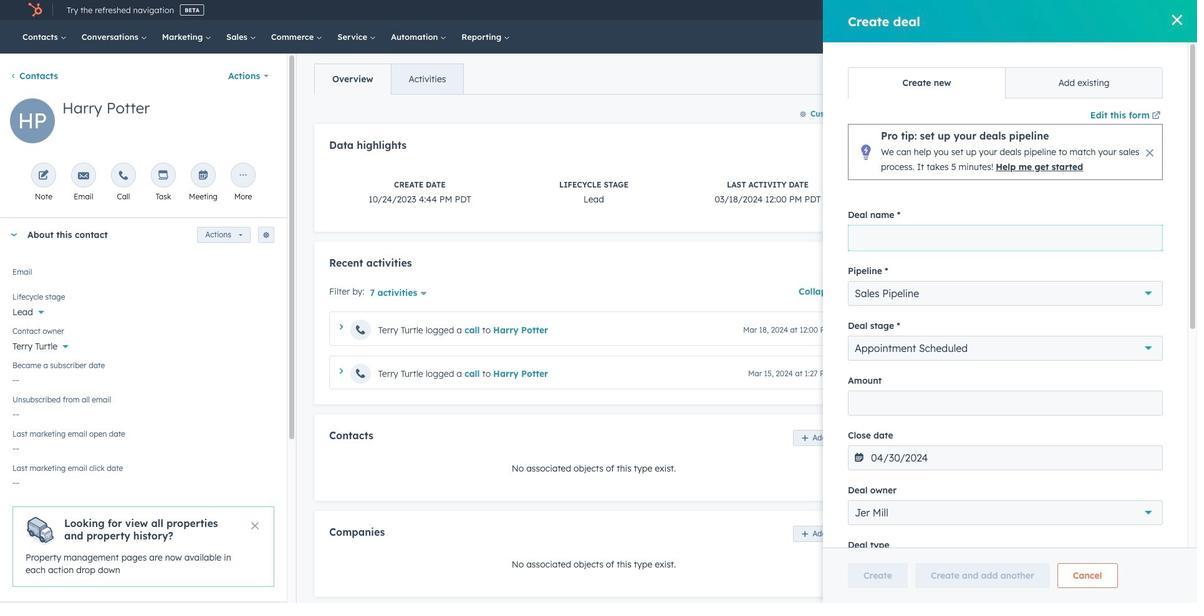 Task type: describe. For each thing, give the bounding box(es) containing it.
2 -- text field from the top
[[12, 403, 274, 423]]

create an email image
[[78, 170, 89, 182]]

1 -- text field from the top
[[12, 437, 274, 457]]

jer mill image
[[1091, 4, 1102, 16]]

make a phone call image
[[118, 170, 129, 182]]

2 caret image from the top
[[911, 348, 919, 351]]

manage card settings image
[[263, 232, 270, 239]]

2 -- text field from the top
[[12, 471, 274, 491]]

1 -- text field from the top
[[12, 369, 274, 389]]

1 caret image from the top
[[911, 136, 919, 139]]

create a note image
[[38, 170, 49, 182]]



Task type: locate. For each thing, give the bounding box(es) containing it.
1 vertical spatial -- text field
[[12, 471, 274, 491]]

more activities, menu pop up image
[[238, 170, 249, 182]]

menu
[[905, 0, 1182, 20]]

3 caret image from the top
[[911, 526, 919, 529]]

1 vertical spatial caret image
[[911, 348, 919, 351]]

2 vertical spatial caret image
[[911, 526, 919, 529]]

create a task image
[[158, 170, 169, 182]]

0 vertical spatial caret image
[[911, 136, 919, 139]]

0 vertical spatial -- text field
[[12, 437, 274, 457]]

caret image
[[911, 136, 919, 139], [911, 348, 919, 351], [911, 526, 919, 529]]

-- text field
[[12, 437, 274, 457], [12, 471, 274, 491]]

caret image
[[10, 234, 17, 237], [340, 325, 343, 330], [340, 369, 343, 374], [911, 459, 919, 462]]

close image
[[251, 523, 259, 530]]

navigation
[[314, 64, 464, 95]]

alert
[[12, 507, 274, 588]]

0 vertical spatial -- text field
[[12, 369, 274, 389]]

-- text field
[[12, 369, 274, 389], [12, 403, 274, 423]]

1 vertical spatial -- text field
[[12, 403, 274, 423]]

marketplaces image
[[996, 6, 1008, 17]]

Search HubSpot search field
[[1013, 26, 1154, 47]]

schedule a meeting image
[[198, 170, 209, 182]]



Task type: vqa. For each thing, say whether or not it's contained in the screenshot.
is
no



